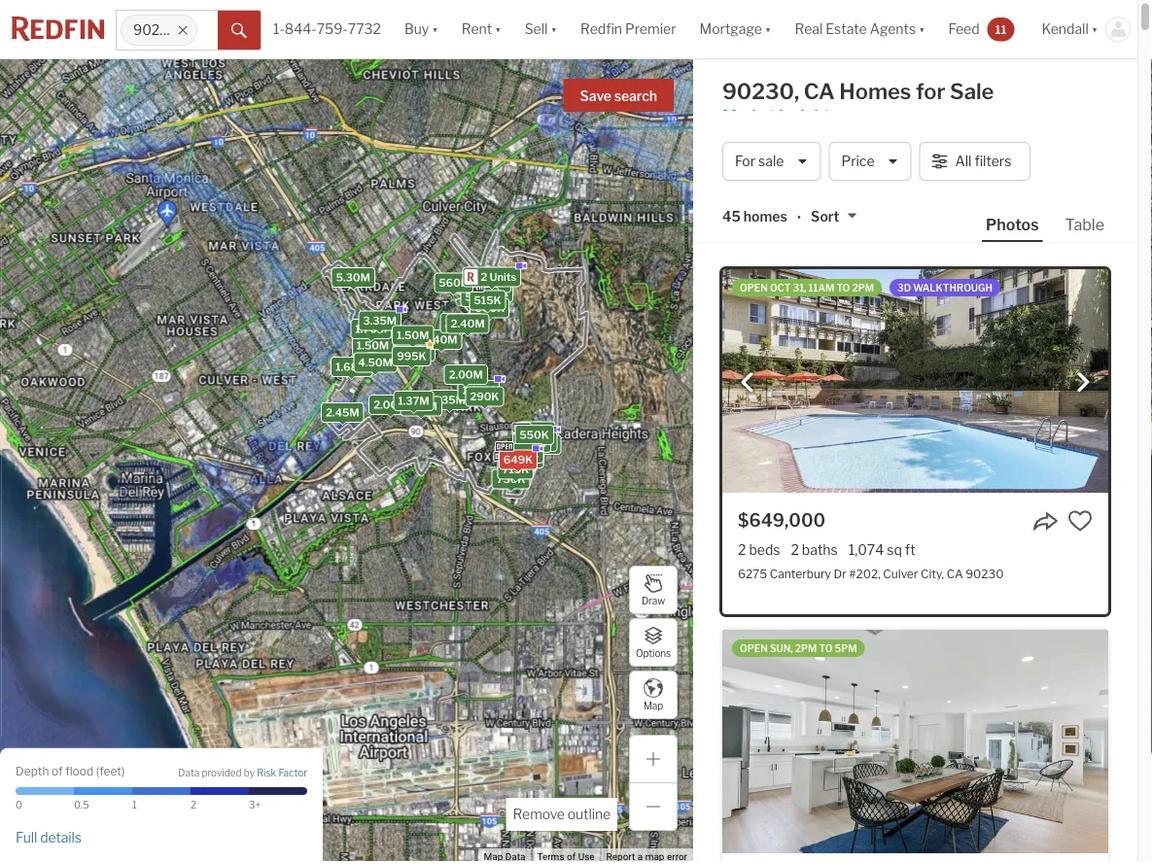 Task type: vqa. For each thing, say whether or not it's contained in the screenshot.
TOGGLE SEARCH RESULTS PHOTOS VIEW tab
no



Task type: locate. For each thing, give the bounding box(es) containing it.
full details
[[16, 830, 82, 846]]

photo of 11333 braddock dr, culver city, ca 90230 image
[[723, 630, 1109, 854]]

1 open from the top
[[740, 282, 768, 294]]

for
[[916, 78, 946, 105]]

mortgage
[[700, 21, 763, 37]]

1 vertical spatial 2pm
[[796, 643, 818, 655]]

provided
[[202, 767, 242, 779]]

0 horizontal spatial 90230
[[133, 22, 178, 38]]

0 horizontal spatial 2.00m
[[374, 399, 408, 411]]

1 horizontal spatial to
[[837, 282, 851, 294]]

units down 520k
[[513, 452, 540, 465]]

▾ right sell
[[551, 21, 557, 37]]

1,074 sq ft
[[849, 542, 916, 559]]

90230 left 'submit search' image
[[133, 22, 178, 38]]

2.00m
[[449, 369, 483, 381], [374, 399, 408, 411]]

3.10m
[[362, 350, 394, 362]]

1.70m
[[356, 323, 387, 335]]

0 vertical spatial 649k
[[479, 286, 509, 299]]

1 horizontal spatial 90230
[[966, 567, 1005, 581]]

90230 right city,
[[966, 567, 1005, 581]]

remove 90230 image
[[177, 24, 189, 36]]

1.50m down 1.70m
[[357, 340, 389, 352]]

ft
[[906, 542, 916, 559]]

canterbury
[[770, 567, 832, 581]]

sale
[[759, 153, 785, 170]]

feet
[[99, 765, 122, 779]]

rent
[[462, 21, 492, 37]]

2.00m up 1.90m
[[449, 369, 483, 381]]

redfin premier button
[[569, 0, 688, 58]]

5 ▾ from the left
[[920, 21, 926, 37]]

2.85m
[[445, 317, 479, 330]]

photo of 6275 canterbury dr #202, culver city, ca 90230 image
[[723, 270, 1109, 493]]

market insights link
[[694, 104, 839, 127]]

6 ▾ from the left
[[1092, 21, 1099, 37]]

4.50m
[[358, 357, 393, 369]]

1 vertical spatial 90230
[[966, 567, 1005, 581]]

0 vertical spatial ca
[[804, 78, 835, 105]]

2 open from the top
[[740, 643, 768, 655]]

550k
[[520, 429, 549, 442]]

▾ right buy
[[432, 21, 439, 37]]

to right 11am at top right
[[837, 282, 851, 294]]

2.00m down 4.50m
[[374, 399, 408, 411]]

homes
[[840, 78, 912, 105]]

risk factor link
[[257, 767, 307, 780]]

1 vertical spatial to
[[820, 643, 833, 655]]

1 vertical spatial open
[[740, 643, 768, 655]]

1 horizontal spatial ca
[[947, 567, 964, 581]]

oct
[[770, 282, 791, 294]]

1 ▾ from the left
[[432, 21, 439, 37]]

ca
[[804, 78, 835, 105], [947, 567, 964, 581]]

redfin
[[581, 21, 623, 37]]

options
[[636, 648, 671, 660]]

6275 canterbury dr #202, culver city, ca 90230
[[738, 567, 1005, 581]]

redfin premier
[[581, 21, 677, 37]]

4 ▾ from the left
[[766, 21, 772, 37]]

open oct 31, 11am to 2pm
[[740, 282, 875, 294]]

1 vertical spatial ca
[[947, 567, 964, 581]]

2pm right the sun,
[[796, 643, 818, 655]]

2pm
[[853, 282, 875, 294], [796, 643, 818, 655]]

ca right city,
[[947, 567, 964, 581]]

805k
[[521, 435, 551, 448]]

photos button
[[983, 214, 1062, 242]]

0 horizontal spatial ca
[[804, 78, 835, 105]]

0 vertical spatial open
[[740, 282, 768, 294]]

2 ▾ from the left
[[495, 21, 502, 37]]

2pm left '3d'
[[853, 282, 875, 294]]

rent ▾ button
[[450, 0, 513, 58]]

units down 646k
[[530, 439, 557, 451]]

45 homes •
[[723, 209, 802, 226]]

mortgage ▾ button
[[688, 0, 784, 58]]

price button
[[829, 142, 912, 181]]

2 units down 646k
[[521, 439, 557, 451]]

sort
[[812, 209, 840, 225]]

options button
[[629, 619, 678, 667]]

1 vertical spatial 2.00m
[[374, 399, 408, 411]]

2 vertical spatial 649k
[[504, 454, 533, 466]]

$649,000
[[738, 510, 826, 531]]

to left 5pm
[[820, 643, 833, 655]]

for sale button
[[723, 142, 822, 181]]

2.45m
[[326, 407, 360, 419]]

0 horizontal spatial 2pm
[[796, 643, 818, 655]]

open left the sun,
[[740, 643, 768, 655]]

▾ for buy ▾
[[432, 21, 439, 37]]

open sun, 2pm to 5pm
[[740, 643, 858, 655]]

11
[[996, 22, 1007, 36]]

995k
[[397, 350, 427, 363]]

0 vertical spatial 2.00m
[[449, 369, 483, 381]]

0 vertical spatial 2 units
[[481, 271, 517, 283]]

▾ right mortgage
[[766, 21, 772, 37]]

▾
[[432, 21, 439, 37], [495, 21, 502, 37], [551, 21, 557, 37], [766, 21, 772, 37], [920, 21, 926, 37], [1092, 21, 1099, 37]]

buy ▾ button
[[405, 0, 439, 58]]

844-
[[285, 21, 317, 37]]

map button
[[629, 671, 678, 720]]

1,074
[[849, 542, 885, 559]]

2 units up 515k at top
[[481, 271, 517, 283]]

save search
[[580, 88, 658, 105]]

ca up insights
[[804, 78, 835, 105]]

3 ▾ from the left
[[551, 21, 557, 37]]

#202,
[[850, 567, 881, 581]]

▾ right kendall
[[1092, 21, 1099, 37]]

▾ for mortgage ▾
[[766, 21, 772, 37]]

flood
[[65, 765, 94, 779]]

▾ for rent ▾
[[495, 21, 502, 37]]

open for open sun, 2pm to 5pm
[[740, 643, 768, 655]]

0 vertical spatial to
[[837, 282, 851, 294]]

price
[[842, 153, 875, 170]]

▾ right the rent
[[495, 21, 502, 37]]

▾ right agents
[[920, 21, 926, 37]]

6275
[[738, 567, 768, 581]]

real estate agents ▾ button
[[784, 0, 938, 58]]

1 horizontal spatial 2.00m
[[449, 369, 483, 381]]

649k
[[479, 286, 509, 299], [524, 436, 553, 449], [504, 454, 533, 466]]

open for open oct 31, 11am to 2pm
[[740, 282, 768, 294]]

remove outline button
[[506, 799, 618, 832]]

premier
[[626, 21, 677, 37]]

units up 515k at top
[[490, 271, 517, 283]]

1
[[132, 800, 137, 812]]

2 units down 520k
[[504, 452, 540, 465]]

units
[[490, 271, 517, 283], [530, 439, 557, 451], [513, 452, 540, 465]]

estate
[[826, 21, 868, 37]]

7732
[[348, 21, 381, 37]]

90230
[[133, 22, 178, 38], [966, 567, 1005, 581]]

real estate agents ▾ link
[[795, 0, 926, 58]]

1-844-759-7732
[[273, 21, 381, 37]]

31,
[[793, 282, 807, 294]]

•
[[798, 210, 802, 226]]

kendall ▾
[[1043, 21, 1099, 37]]

open left "oct"
[[740, 282, 768, 294]]

0 vertical spatial 2pm
[[853, 282, 875, 294]]

1 vertical spatial units
[[530, 439, 557, 451]]

None search field
[[198, 11, 218, 50]]



Task type: describe. For each thing, give the bounding box(es) containing it.
2.40m
[[451, 318, 485, 330]]

kendall
[[1043, 21, 1089, 37]]

3.35m
[[363, 315, 397, 327]]

2 vertical spatial 2 units
[[504, 452, 540, 465]]

map
[[644, 701, 664, 712]]

google image
[[5, 838, 69, 863]]

homes
[[744, 209, 788, 225]]

▾ for kendall ▾
[[1092, 21, 1099, 37]]

depth
[[16, 765, 49, 779]]

rent ▾
[[462, 21, 502, 37]]

640k
[[510, 448, 539, 460]]

1.68m
[[336, 361, 368, 374]]

culver
[[884, 567, 919, 581]]

favorite button image
[[1068, 509, 1094, 534]]

all filters
[[956, 153, 1012, 170]]

photos
[[987, 215, 1040, 234]]

table
[[1066, 215, 1105, 234]]

buy ▾ button
[[393, 0, 450, 58]]

90230, ca homes for sale market insights
[[723, 78, 995, 125]]

search
[[615, 88, 658, 105]]

walkthrough
[[914, 282, 993, 294]]

save search button
[[564, 79, 674, 112]]

)
[[122, 765, 125, 779]]

1-844-759-7732 link
[[273, 21, 381, 37]]

real
[[795, 21, 823, 37]]

sun,
[[770, 643, 794, 655]]

map region
[[0, 0, 749, 863]]

(
[[96, 765, 99, 779]]

filters
[[975, 153, 1012, 170]]

outline
[[568, 807, 611, 824]]

full
[[16, 830, 37, 846]]

real estate agents ▾
[[795, 21, 926, 37]]

2 beds
[[738, 542, 781, 559]]

data
[[178, 767, 200, 779]]

all
[[956, 153, 972, 170]]

559k
[[465, 291, 495, 304]]

for sale
[[736, 153, 785, 170]]

1.90m
[[463, 384, 495, 397]]

2 baths
[[791, 542, 838, 559]]

1.25m
[[399, 345, 431, 358]]

2 vertical spatial units
[[513, 452, 540, 465]]

mortgage ▾
[[700, 21, 772, 37]]

11am
[[809, 282, 835, 294]]

factor
[[279, 767, 307, 779]]

0 vertical spatial units
[[490, 271, 517, 283]]

0.5
[[74, 800, 89, 812]]

600k
[[475, 302, 505, 315]]

495k
[[477, 277, 507, 290]]

646k
[[521, 425, 551, 438]]

by
[[244, 767, 255, 779]]

515k
[[474, 294, 502, 307]]

of
[[52, 765, 63, 779]]

ca inside 90230, ca homes for sale market insights
[[804, 78, 835, 105]]

for
[[736, 153, 756, 170]]

1 horizontal spatial 2pm
[[853, 282, 875, 294]]

3+
[[249, 800, 261, 812]]

rent ▾ button
[[462, 0, 502, 58]]

full details button
[[16, 830, 82, 847]]

baths
[[803, 542, 838, 559]]

1.37m
[[398, 395, 430, 408]]

submit search image
[[232, 23, 247, 39]]

dr
[[834, 567, 847, 581]]

sale
[[951, 78, 995, 105]]

sq
[[888, 542, 903, 559]]

560k
[[439, 277, 469, 289]]

0 horizontal spatial to
[[820, 643, 833, 655]]

remove
[[513, 807, 565, 824]]

details
[[40, 830, 82, 846]]

sell ▾ button
[[513, 0, 569, 58]]

0 vertical spatial 90230
[[133, 22, 178, 38]]

agents
[[871, 21, 917, 37]]

290k
[[470, 391, 500, 403]]

favorite button checkbox
[[1068, 509, 1094, 534]]

1 vertical spatial 2 units
[[521, 439, 557, 451]]

remove outline
[[513, 807, 611, 824]]

1-
[[273, 21, 285, 37]]

1.45m
[[405, 400, 438, 413]]

market
[[723, 106, 777, 125]]

table button
[[1062, 214, 1109, 240]]

buy
[[405, 21, 429, 37]]

90230,
[[723, 78, 800, 105]]

1 vertical spatial 649k
[[524, 436, 553, 449]]

sell
[[525, 21, 548, 37]]

3d walkthrough
[[898, 282, 993, 294]]

715k
[[503, 464, 529, 476]]

next button image
[[1074, 373, 1094, 392]]

1.50m down 1.55m
[[358, 351, 391, 364]]

1.50m up 1.25m
[[397, 329, 429, 342]]

previous button image
[[738, 373, 758, 392]]

▾ for sell ▾
[[551, 21, 557, 37]]

5.30m
[[336, 271, 371, 284]]

buy ▾
[[405, 21, 439, 37]]



